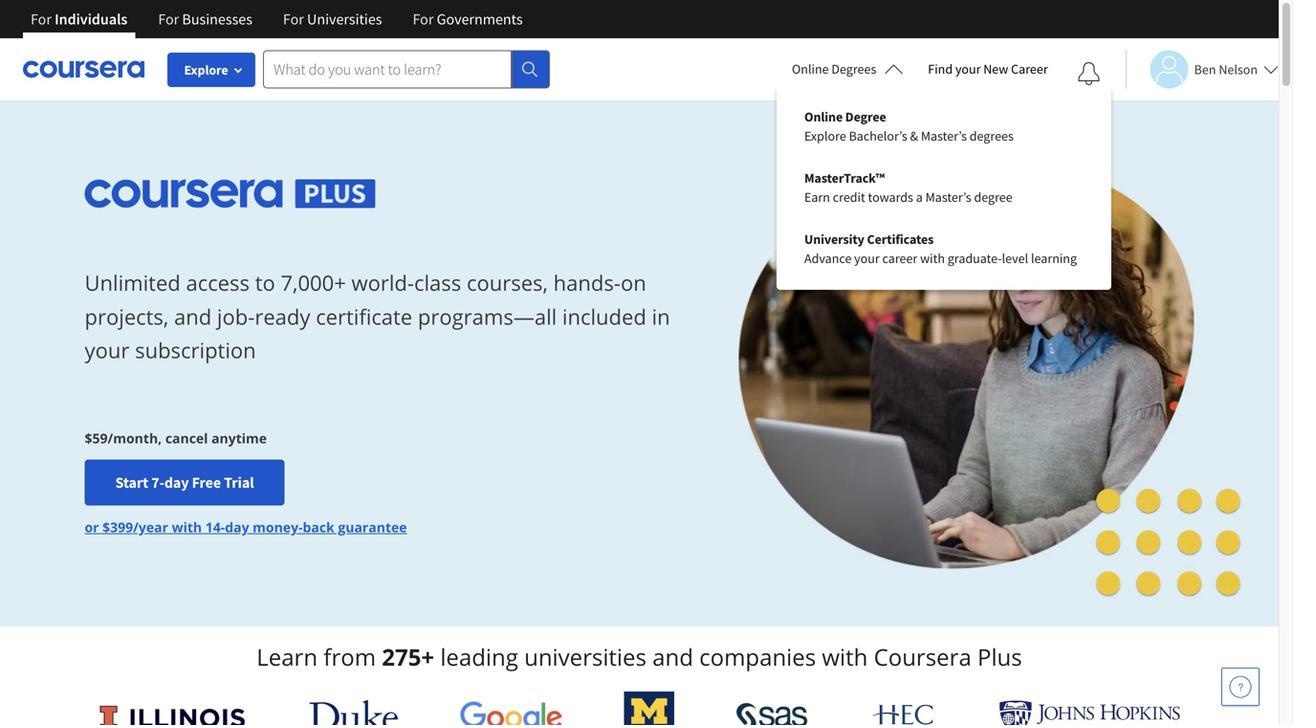 Task type: vqa. For each thing, say whether or not it's contained in the screenshot.
topmost the day
yes



Task type: locate. For each thing, give the bounding box(es) containing it.
with left the coursera
[[822, 641, 868, 673]]

your down the projects,
[[85, 336, 129, 365]]

None search field
[[263, 50, 550, 88]]

for for businesses
[[158, 10, 179, 29]]

day left free
[[164, 473, 189, 492]]

for for governments
[[413, 10, 434, 29]]

1 horizontal spatial and
[[653, 641, 693, 673]]

cancel
[[165, 429, 208, 447]]

certificate
[[316, 302, 412, 331]]

1 horizontal spatial with
[[822, 641, 868, 673]]

4 for from the left
[[413, 10, 434, 29]]

0 horizontal spatial with
[[172, 518, 202, 536]]

1 vertical spatial your
[[85, 336, 129, 365]]

14-
[[205, 518, 225, 536]]

for left businesses at the top of the page
[[158, 10, 179, 29]]

your inside unlimited access to 7,000+ world-class courses, hands-on projects, and job-ready certificate programs—all included in your subscription
[[85, 336, 129, 365]]

and up university of michigan image
[[653, 641, 693, 673]]

back
[[303, 518, 335, 536]]

duke university image
[[309, 700, 398, 725]]

with
[[172, 518, 202, 536], [822, 641, 868, 673]]

your
[[956, 60, 981, 77], [85, 336, 129, 365]]

for for individuals
[[31, 10, 52, 29]]

find your new career
[[928, 60, 1048, 77]]

for
[[31, 10, 52, 29], [158, 10, 179, 29], [283, 10, 304, 29], [413, 10, 434, 29]]

class
[[414, 269, 461, 297]]

0 horizontal spatial your
[[85, 336, 129, 365]]

explore button
[[167, 53, 255, 87]]

1 vertical spatial with
[[822, 641, 868, 673]]

1 horizontal spatial day
[[225, 518, 249, 536]]

for for universities
[[283, 10, 304, 29]]

your right find
[[956, 60, 981, 77]]

start
[[115, 473, 148, 492]]

start 7-day free trial button
[[85, 459, 285, 505]]

with left the 14-
[[172, 518, 202, 536]]

0 vertical spatial and
[[174, 302, 212, 331]]

and
[[174, 302, 212, 331], [653, 641, 693, 673]]

day left money- on the left of the page
[[225, 518, 249, 536]]

ben nelson
[[1195, 61, 1258, 78]]

What do you want to learn? text field
[[263, 50, 512, 88]]

0 horizontal spatial day
[[164, 473, 189, 492]]

ben
[[1195, 61, 1216, 78]]

or
[[85, 518, 99, 536]]

universities
[[524, 641, 647, 673]]

university of michigan image
[[624, 692, 675, 725]]

275+
[[382, 641, 434, 673]]

0 vertical spatial your
[[956, 60, 981, 77]]

$59
[[85, 429, 108, 447]]

3 for from the left
[[283, 10, 304, 29]]

$399
[[103, 518, 133, 536]]

show notifications image
[[1078, 62, 1101, 85]]

leading
[[440, 641, 518, 673]]

career
[[1011, 60, 1048, 77]]

companies
[[699, 641, 816, 673]]

for left the individuals at the left of the page
[[31, 10, 52, 29]]

1 vertical spatial and
[[653, 641, 693, 673]]

explore
[[184, 61, 228, 78]]

0 vertical spatial day
[[164, 473, 189, 492]]

online degrees
[[792, 60, 877, 77]]

anytime
[[211, 429, 267, 447]]

day
[[164, 473, 189, 492], [225, 518, 249, 536]]

and up subscription
[[174, 302, 212, 331]]

1 horizontal spatial your
[[956, 60, 981, 77]]

for left universities
[[283, 10, 304, 29]]

2 for from the left
[[158, 10, 179, 29]]

plus
[[978, 641, 1022, 673]]

sas image
[[736, 703, 809, 725]]

day inside start 7-day free trial button
[[164, 473, 189, 492]]

start 7-day free trial
[[115, 473, 254, 492]]

unlimited access to 7,000+ world-class courses, hands-on projects, and job-ready certificate programs—all included in your subscription
[[85, 269, 670, 365]]

0 horizontal spatial and
[[174, 302, 212, 331]]

for left the governments
[[413, 10, 434, 29]]

hands-
[[554, 269, 621, 297]]

subscription
[[135, 336, 256, 365]]

hec paris image
[[871, 698, 938, 725]]

universities
[[307, 10, 382, 29]]

learn
[[257, 641, 318, 673]]

on
[[621, 269, 646, 297]]

new
[[984, 60, 1009, 77]]

online degrees button
[[777, 48, 919, 90]]

coursera image
[[23, 54, 144, 84]]

1 for from the left
[[31, 10, 52, 29]]

7-
[[151, 473, 164, 492]]

for universities
[[283, 10, 382, 29]]



Task type: describe. For each thing, give the bounding box(es) containing it.
find your new career link
[[919, 57, 1058, 81]]

job-
[[217, 302, 255, 331]]

businesses
[[182, 10, 252, 29]]

ben nelson button
[[1126, 50, 1279, 88]]

7,000+
[[281, 269, 346, 297]]

ready
[[255, 302, 310, 331]]

access
[[186, 269, 250, 297]]

world-
[[352, 269, 414, 297]]

unlimited
[[85, 269, 181, 297]]

google image
[[460, 700, 563, 725]]

$59 /month, cancel anytime
[[85, 429, 267, 447]]

projects,
[[85, 302, 169, 331]]

governments
[[437, 10, 523, 29]]

and inside unlimited access to 7,000+ world-class courses, hands-on projects, and job-ready certificate programs—all included in your subscription
[[174, 302, 212, 331]]

to
[[255, 269, 275, 297]]

for businesses
[[158, 10, 252, 29]]

degrees
[[832, 60, 877, 77]]

coursera
[[874, 641, 972, 673]]

/year
[[133, 518, 168, 536]]

for governments
[[413, 10, 523, 29]]

for individuals
[[31, 10, 128, 29]]

free
[[192, 473, 221, 492]]

included
[[562, 302, 647, 331]]

trial
[[224, 473, 254, 492]]

university of illinois at urbana-champaign image
[[98, 703, 248, 725]]

or $399 /year with 14-day money-back guarantee
[[85, 518, 407, 536]]

coursera plus image
[[85, 180, 376, 208]]

help center image
[[1229, 675, 1252, 698]]

your inside the find your new career link
[[956, 60, 981, 77]]

banner navigation
[[15, 0, 538, 53]]

courses,
[[467, 269, 548, 297]]

in
[[652, 302, 670, 331]]

from
[[324, 641, 376, 673]]

/month,
[[108, 429, 162, 447]]

1 vertical spatial day
[[225, 518, 249, 536]]

individuals
[[55, 10, 128, 29]]

nelson
[[1219, 61, 1258, 78]]

money-
[[253, 518, 303, 536]]

guarantee
[[338, 518, 407, 536]]

find
[[928, 60, 953, 77]]

johns hopkins university image
[[999, 700, 1181, 725]]

online
[[792, 60, 829, 77]]

0 vertical spatial with
[[172, 518, 202, 536]]

programs—all
[[418, 302, 557, 331]]

learn from 275+ leading universities and companies with coursera plus
[[257, 641, 1022, 673]]



